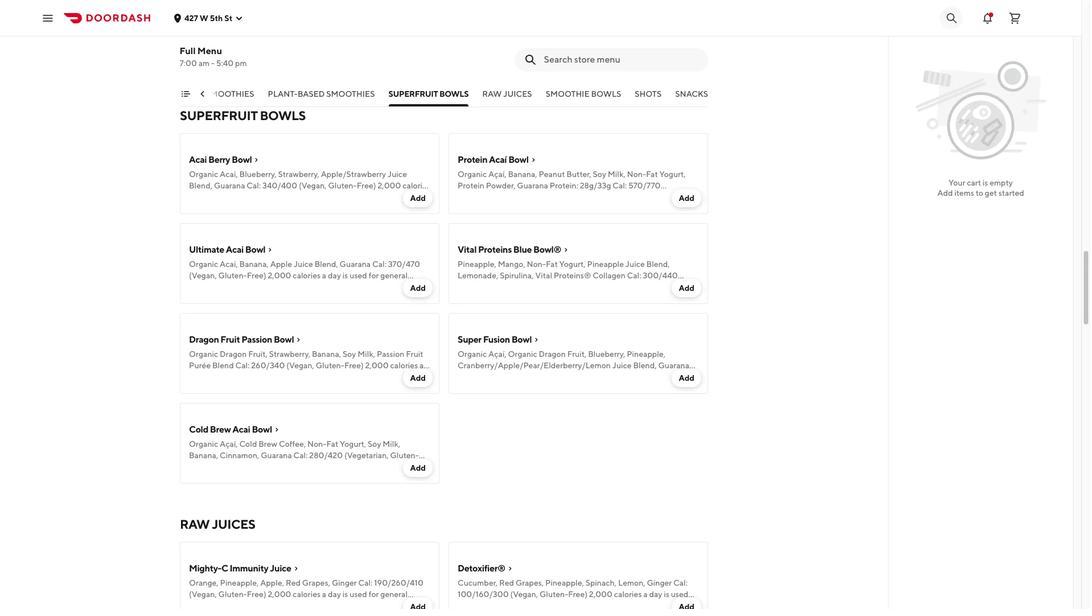 Task type: describe. For each thing, give the bounding box(es) containing it.
to
[[976, 188, 983, 198]]

cold
[[189, 424, 208, 435]]

plant-
[[268, 89, 298, 98]]

specialty smoothies button
[[161, 88, 255, 106]]

0 horizontal spatial bowls
[[260, 108, 306, 123]]

add for cold brew acai bowl
[[410, 463, 426, 473]]

cold brew acai bowl
[[189, 424, 272, 435]]

1 vertical spatial raw juices
[[180, 517, 255, 532]]

0 vertical spatial acai
[[189, 154, 207, 165]]

1 vertical spatial superfruit
[[180, 108, 258, 123]]

smoothie
[[546, 89, 590, 98]]

show menu categories image
[[181, 89, 190, 98]]

pm
[[235, 59, 247, 68]]

empty
[[990, 178, 1013, 187]]

snacks button
[[676, 88, 709, 106]]

bowls inside button
[[592, 89, 622, 98]]

blue
[[513, 244, 532, 255]]

smoothie bowls button
[[546, 88, 622, 106]]

0 horizontal spatial juices
[[212, 517, 255, 532]]

bowl for protein acaí bowl
[[509, 154, 529, 165]]

7:00
[[180, 59, 197, 68]]

ultimate
[[189, 244, 224, 255]]

mighty-c immunity juice
[[189, 563, 291, 574]]

plant-based smoothies
[[268, 89, 375, 98]]

am
[[199, 59, 210, 68]]

scroll menu navigation left image
[[198, 89, 207, 98]]

protein acaí bowl
[[458, 154, 529, 165]]

dragon
[[189, 334, 219, 345]]

full
[[180, 46, 196, 56]]

super
[[458, 334, 482, 345]]

proteins
[[478, 244, 512, 255]]

add button for cold brew acai bowl
[[403, 459, 433, 477]]

add for acai berry bowl
[[410, 194, 426, 203]]

add button for dragon fruit passion bowl
[[403, 369, 433, 387]]

acai berry bowl
[[189, 154, 252, 165]]

bowl for ultimate acai bowl
[[245, 244, 265, 255]]

the turmeric
[[189, 15, 241, 26]]

add button for protein acaí bowl
[[672, 189, 701, 207]]

5:40
[[216, 59, 234, 68]]

add for protein acaí bowl
[[679, 194, 695, 203]]

fusion
[[483, 334, 510, 345]]

bowl right the brew
[[252, 424, 272, 435]]

bowl for acai berry bowl
[[232, 154, 252, 165]]

427 w 5th st
[[184, 13, 233, 22]]

brew
[[210, 424, 231, 435]]

0 vertical spatial superfruit bowls
[[389, 89, 469, 98]]

427
[[184, 13, 198, 22]]

smoothie bowls
[[546, 89, 622, 98]]

bowl®
[[534, 244, 561, 255]]

turmeric
[[206, 15, 241, 26]]

the
[[189, 15, 204, 26]]

c
[[221, 563, 228, 574]]

add for super fusion bowl
[[679, 373, 695, 383]]

Item Search search field
[[544, 54, 699, 66]]

vital
[[458, 244, 477, 255]]

-
[[211, 59, 215, 68]]



Task type: locate. For each thing, give the bounding box(es) containing it.
juices left smoothie
[[504, 89, 532, 98]]

0 vertical spatial raw juices
[[483, 89, 532, 98]]

add for ultimate acai bowl
[[410, 284, 426, 293]]

1 horizontal spatial juices
[[504, 89, 532, 98]]

acai
[[189, 154, 207, 165], [226, 244, 244, 255], [232, 424, 250, 435]]

specialty
[[161, 89, 204, 98]]

protein
[[458, 154, 488, 165]]

juices inside button
[[504, 89, 532, 98]]

raw
[[483, 89, 502, 98], [180, 517, 210, 532]]

1 horizontal spatial superfruit bowls
[[389, 89, 469, 98]]

your
[[949, 178, 966, 187]]

add button for ultimate acai bowl
[[403, 279, 433, 297]]

1 horizontal spatial raw juices
[[483, 89, 532, 98]]

1 horizontal spatial raw
[[483, 89, 502, 98]]

0 horizontal spatial raw
[[180, 517, 210, 532]]

add for vital proteins blue bowl®
[[679, 284, 695, 293]]

bowl right berry
[[232, 154, 252, 165]]

shots button
[[635, 88, 662, 106]]

1 vertical spatial raw
[[180, 517, 210, 532]]

0 vertical spatial juices
[[504, 89, 532, 98]]

bowl right "ultimate"
[[245, 244, 265, 255]]

1 horizontal spatial smoothies
[[327, 89, 375, 98]]

juices
[[504, 89, 532, 98], [212, 517, 255, 532]]

2 vertical spatial acai
[[232, 424, 250, 435]]

0 horizontal spatial superfruit bowls
[[180, 108, 306, 123]]

shots
[[635, 89, 662, 98]]

0 vertical spatial raw
[[483, 89, 502, 98]]

bowl right acaí
[[509, 154, 529, 165]]

berry
[[208, 154, 230, 165]]

items
[[955, 188, 974, 198]]

1 horizontal spatial bowls
[[440, 89, 469, 98]]

0 items, open order cart image
[[1008, 11, 1022, 25]]

full menu 7:00 am - 5:40 pm
[[180, 46, 247, 68]]

add for dragon fruit passion bowl
[[410, 373, 426, 383]]

st
[[225, 13, 233, 22]]

superfruit bowls
[[389, 89, 469, 98], [180, 108, 306, 123]]

add button
[[403, 189, 433, 207], [672, 189, 701, 207], [403, 279, 433, 297], [672, 279, 701, 297], [403, 369, 433, 387], [672, 369, 701, 387], [403, 459, 433, 477]]

bowl
[[232, 154, 252, 165], [509, 154, 529, 165], [245, 244, 265, 255], [274, 334, 294, 345], [512, 334, 532, 345], [252, 424, 272, 435]]

bowls down plant-
[[260, 108, 306, 123]]

menu
[[198, 46, 222, 56]]

bowl for super fusion bowl
[[512, 334, 532, 345]]

super fusion bowl
[[458, 334, 532, 345]]

add
[[938, 188, 953, 198], [410, 194, 426, 203], [679, 194, 695, 203], [410, 284, 426, 293], [679, 284, 695, 293], [410, 373, 426, 383], [679, 373, 695, 383], [410, 463, 426, 473]]

5th
[[210, 13, 223, 22]]

superfruit
[[389, 89, 438, 98], [180, 108, 258, 123]]

is
[[983, 178, 988, 187]]

raw juices
[[483, 89, 532, 98], [180, 517, 255, 532]]

juices up mighty-c immunity juice
[[212, 517, 255, 532]]

0 horizontal spatial superfruit
[[180, 108, 258, 123]]

specialty smoothies
[[161, 89, 255, 98]]

vital proteins blue bowl®
[[458, 244, 561, 255]]

427 w 5th st button
[[173, 13, 244, 22]]

juice
[[270, 563, 291, 574]]

immunity
[[230, 563, 268, 574]]

raw juices button
[[483, 88, 532, 106]]

started
[[999, 188, 1024, 198]]

cart
[[967, 178, 981, 187]]

bowls
[[440, 89, 469, 98], [592, 89, 622, 98], [260, 108, 306, 123]]

bowl right passion
[[274, 334, 294, 345]]

smoothies
[[206, 89, 255, 98], [327, 89, 375, 98]]

add button for super fusion bowl
[[672, 369, 701, 387]]

w
[[200, 13, 208, 22]]

notification bell image
[[981, 11, 995, 25]]

passion
[[242, 334, 272, 345]]

acai left berry
[[189, 154, 207, 165]]

raw inside button
[[483, 89, 502, 98]]

open menu image
[[41, 11, 55, 25]]

0 horizontal spatial raw juices
[[180, 517, 255, 532]]

bowl right fusion
[[512, 334, 532, 345]]

1 vertical spatial superfruit bowls
[[180, 108, 306, 123]]

2 smoothies from the left
[[327, 89, 375, 98]]

1 vertical spatial acai
[[226, 244, 244, 255]]

snacks
[[676, 89, 709, 98]]

smoothies down 5:40
[[206, 89, 255, 98]]

add button for acai berry bowl
[[403, 189, 433, 207]]

plant-based smoothies button
[[268, 88, 375, 106]]

1 horizontal spatial superfruit
[[389, 89, 438, 98]]

based
[[298, 89, 325, 98]]

smoothies inside button
[[327, 89, 375, 98]]

dragon fruit passion bowl
[[189, 334, 294, 345]]

mighty-
[[189, 563, 221, 574]]

1 vertical spatial juices
[[212, 517, 255, 532]]

get
[[985, 188, 997, 198]]

fruit
[[221, 334, 240, 345]]

your cart is empty add items to get started
[[938, 178, 1024, 198]]

1 smoothies from the left
[[206, 89, 255, 98]]

acai right the brew
[[232, 424, 250, 435]]

2 horizontal spatial bowls
[[592, 89, 622, 98]]

acai right "ultimate"
[[226, 244, 244, 255]]

acaí
[[489, 154, 507, 165]]

smoothies inside button
[[206, 89, 255, 98]]

ultimate acai bowl
[[189, 244, 265, 255]]

detoxifier®
[[458, 563, 505, 574]]

add inside your cart is empty add items to get started
[[938, 188, 953, 198]]

bowls down item search search field
[[592, 89, 622, 98]]

bowls left raw juices button
[[440, 89, 469, 98]]

0 horizontal spatial smoothies
[[206, 89, 255, 98]]

0 vertical spatial superfruit
[[389, 89, 438, 98]]

add button for vital proteins blue bowl®
[[672, 279, 701, 297]]

smoothies right based
[[327, 89, 375, 98]]



Task type: vqa. For each thing, say whether or not it's contained in the screenshot.
SMOOTHIE
yes



